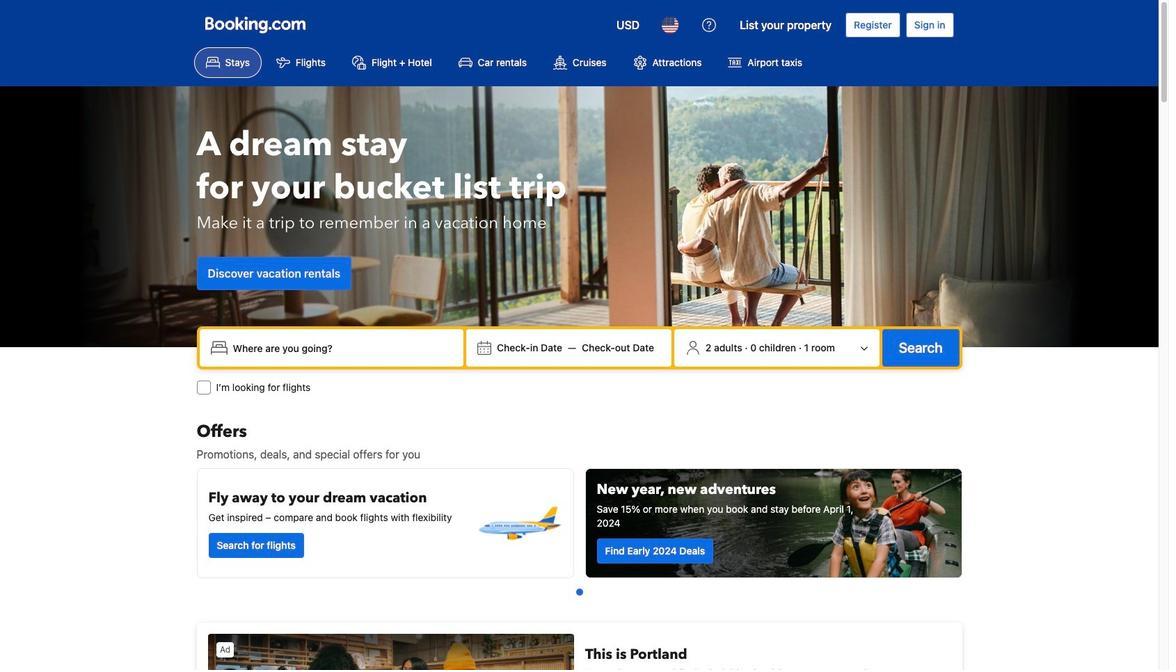 Task type: describe. For each thing, give the bounding box(es) containing it.
fly away to your dream vacation image
[[476, 480, 562, 567]]

booking.com image
[[205, 17, 305, 33]]



Task type: vqa. For each thing, say whether or not it's contained in the screenshot.
FOUR SEASONS HOTEL LAS VEGAS
no



Task type: locate. For each thing, give the bounding box(es) containing it.
a young girl and woman kayak on a river image
[[586, 469, 962, 578]]

main content
[[191, 421, 968, 670]]

Where are you going? field
[[227, 336, 458, 361]]

progress bar
[[576, 589, 583, 596]]



